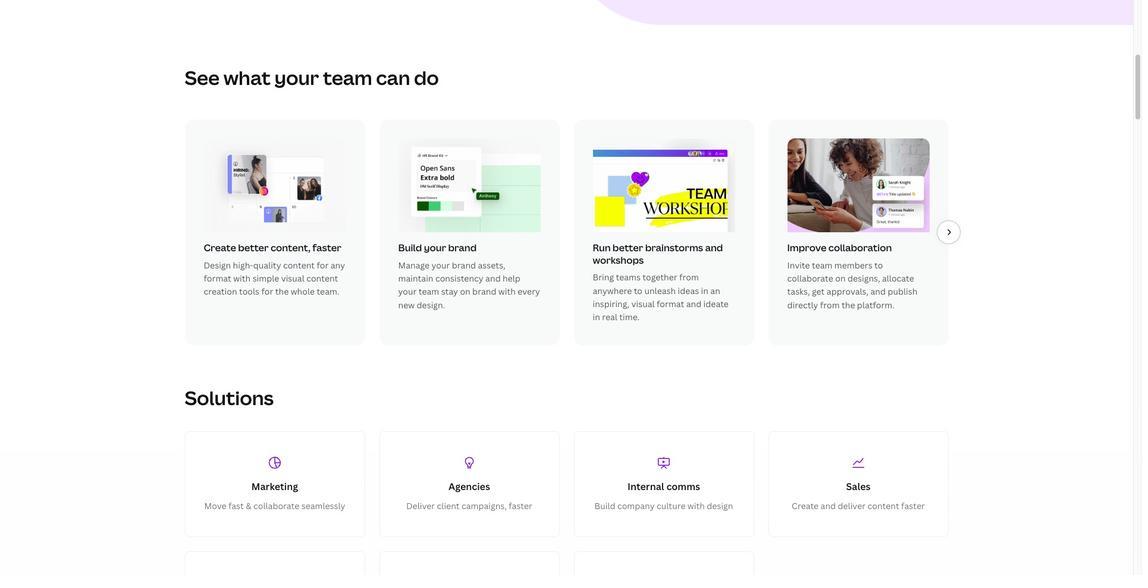 Task type: locate. For each thing, give the bounding box(es) containing it.
brand
[[448, 241, 477, 254], [452, 260, 476, 271], [472, 286, 496, 298]]

together
[[643, 272, 677, 283]]

0 vertical spatial on
[[835, 273, 846, 284]]

client
[[437, 501, 460, 512]]

anywhere
[[593, 285, 632, 297]]

company
[[618, 501, 655, 512]]

0 horizontal spatial with
[[233, 273, 251, 284]]

for left any
[[317, 260, 329, 271]]

format down the unleash
[[657, 299, 684, 310]]

better for run
[[613, 241, 643, 254]]

1 vertical spatial visual
[[632, 299, 655, 310]]

format down design
[[204, 273, 231, 284]]

collaborate
[[787, 273, 833, 284], [253, 501, 299, 512]]

marketing
[[252, 481, 298, 494]]

what
[[223, 65, 271, 91]]

ideas
[[678, 285, 699, 297]]

0 vertical spatial for
[[317, 260, 329, 271]]

0 horizontal spatial in
[[593, 312, 600, 323]]

1 horizontal spatial with
[[498, 286, 516, 298]]

the inside the create better content, faster design high-quality content for any format with simple visual content creation tools for the whole team.
[[275, 286, 289, 298]]

create
[[204, 241, 236, 254], [792, 501, 819, 512]]

0 horizontal spatial collaborate
[[253, 501, 299, 512]]

format
[[204, 273, 231, 284], [657, 299, 684, 310]]

with inside build your brand manage your brand assets, maintain consistency and help your team stay on brand with every new design.
[[498, 286, 516, 298]]

run
[[593, 241, 611, 254]]

team.
[[317, 286, 339, 298]]

for down simple
[[261, 286, 273, 298]]

1 vertical spatial team
[[812, 260, 833, 271]]

2 vertical spatial with
[[688, 501, 705, 512]]

build left company
[[595, 501, 615, 512]]

1 horizontal spatial team
[[419, 286, 439, 298]]

2 vertical spatial brand
[[472, 286, 496, 298]]

0 vertical spatial build
[[398, 241, 422, 254]]

0 vertical spatial from
[[680, 272, 699, 283]]

deliver
[[838, 501, 866, 512]]

0 vertical spatial to
[[875, 260, 883, 271]]

1 vertical spatial format
[[657, 299, 684, 310]]

1 vertical spatial content
[[306, 273, 338, 284]]

your up new
[[398, 286, 417, 298]]

to
[[875, 260, 883, 271], [634, 285, 643, 297]]

content
[[283, 260, 315, 271], [306, 273, 338, 284], [868, 501, 899, 512]]

in left real
[[593, 312, 600, 323]]

create up design
[[204, 241, 236, 254]]

and up platform.
[[871, 286, 886, 298]]

create left deliver
[[792, 501, 819, 512]]

0 horizontal spatial better
[[238, 241, 269, 254]]

and down assets,
[[486, 273, 501, 284]]

1 horizontal spatial collaborate
[[787, 273, 833, 284]]

1 vertical spatial on
[[460, 286, 470, 298]]

from inside improve collaboration invite team members to collaborate on designs,  allocate tasks, get approvals, and publish directly from the platform.
[[820, 300, 840, 311]]

and
[[705, 241, 723, 254], [486, 273, 501, 284], [871, 286, 886, 298], [686, 299, 702, 310], [821, 501, 836, 512]]

improve collaboration invite team members to collaborate on designs,  allocate tasks, get approvals, and publish directly from the platform.
[[787, 241, 918, 311]]

invite
[[787, 260, 810, 271]]

seamlessly
[[301, 501, 345, 512]]

0 vertical spatial format
[[204, 273, 231, 284]]

ideate
[[704, 299, 729, 310]]

content down the content,
[[283, 260, 315, 271]]

2 vertical spatial team
[[419, 286, 439, 298]]

to inside the run better brainstorms and workshops bring teams together from anywhere to unleash ideas in an inspiring, visual format and ideate in real time.
[[634, 285, 643, 297]]

on inside improve collaboration invite team members to collaborate on designs,  allocate tasks, get approvals, and publish directly from the platform.
[[835, 273, 846, 284]]

0 vertical spatial visual
[[281, 273, 304, 284]]

directly
[[787, 300, 818, 311]]

0 vertical spatial in
[[701, 285, 709, 297]]

from up ideas
[[680, 272, 699, 283]]

collaborate up 'get'
[[787, 273, 833, 284]]

the left whole
[[275, 286, 289, 298]]

faster
[[313, 241, 341, 254], [509, 501, 533, 512], [901, 501, 925, 512]]

move
[[204, 501, 226, 512]]

to down teams
[[634, 285, 643, 297]]

1 horizontal spatial the
[[842, 300, 855, 311]]

collaborate inside improve collaboration invite team members to collaborate on designs,  allocate tasks, get approvals, and publish directly from the platform.
[[787, 273, 833, 284]]

create better content, faster design high-quality content for any format with simple visual content creation tools for the whole team.
[[204, 241, 345, 298]]

collaborate down marketing
[[253, 501, 299, 512]]

better inside the create better content, faster design high-quality content for any format with simple visual content creation tools for the whole team.
[[238, 241, 269, 254]]

high-
[[233, 260, 253, 271]]

1 horizontal spatial on
[[835, 273, 846, 284]]

better up high-
[[238, 241, 269, 254]]

0 horizontal spatial the
[[275, 286, 289, 298]]

0 vertical spatial collaborate
[[787, 273, 833, 284]]

your
[[275, 65, 319, 91], [424, 241, 446, 254], [432, 260, 450, 271], [398, 286, 417, 298]]

1 vertical spatial from
[[820, 300, 840, 311]]

team for members
[[812, 260, 833, 271]]

your up manage
[[424, 241, 446, 254]]

better right run
[[613, 241, 643, 254]]

sales
[[846, 481, 871, 494]]

2 better from the left
[[613, 241, 643, 254]]

0 vertical spatial with
[[233, 273, 251, 284]]

0 horizontal spatial build
[[398, 241, 422, 254]]

0 horizontal spatial on
[[460, 286, 470, 298]]

publish
[[888, 286, 918, 298]]

1 horizontal spatial faster
[[509, 501, 533, 512]]

build inside build your brand manage your brand assets, maintain consistency and help your team stay on brand with every new design.
[[398, 241, 422, 254]]

and down ideas
[[686, 299, 702, 310]]

team left can
[[323, 65, 372, 91]]

on
[[835, 273, 846, 284], [460, 286, 470, 298]]

1 horizontal spatial for
[[317, 260, 329, 271]]

on down consistency
[[460, 286, 470, 298]]

&
[[246, 501, 251, 512]]

with
[[233, 273, 251, 284], [498, 286, 516, 298], [688, 501, 705, 512]]

designs,
[[848, 273, 880, 284]]

better
[[238, 241, 269, 254], [613, 241, 643, 254]]

from inside the run better brainstorms and workshops bring teams together from anywhere to unleash ideas in an inspiring, visual format and ideate in real time.
[[680, 272, 699, 283]]

0 vertical spatial content
[[283, 260, 315, 271]]

tasks,
[[787, 286, 810, 298]]

build
[[398, 241, 422, 254], [595, 501, 615, 512]]

in left an
[[701, 285, 709, 297]]

fast
[[228, 501, 244, 512]]

1 horizontal spatial format
[[657, 299, 684, 310]]

0 horizontal spatial from
[[680, 272, 699, 283]]

new
[[398, 300, 415, 311]]

content up team.
[[306, 273, 338, 284]]

team
[[323, 65, 372, 91], [812, 260, 833, 271], [419, 286, 439, 298]]

build up manage
[[398, 241, 422, 254]]

team inside improve collaboration invite team members to collaborate on designs,  allocate tasks, get approvals, and publish directly from the platform.
[[812, 260, 833, 271]]

maintain
[[398, 273, 433, 284]]

visual
[[281, 273, 304, 284], [632, 299, 655, 310]]

design.
[[417, 300, 445, 311]]

0 horizontal spatial create
[[204, 241, 236, 254]]

format inside the create better content, faster design high-quality content for any format with simple visual content creation tools for the whole team.
[[204, 273, 231, 284]]

internal comms
[[628, 481, 700, 494]]

culture
[[657, 501, 686, 512]]

on up approvals,
[[835, 273, 846, 284]]

1 vertical spatial with
[[498, 286, 516, 298]]

with down comms
[[688, 501, 705, 512]]

for
[[317, 260, 329, 271], [261, 286, 273, 298]]

2 horizontal spatial team
[[812, 260, 833, 271]]

create inside the create better content, faster design high-quality content for any format with simple visual content creation tools for the whole team.
[[204, 241, 236, 254]]

campaigns,
[[462, 501, 507, 512]]

1 vertical spatial to
[[634, 285, 643, 297]]

0 horizontal spatial team
[[323, 65, 372, 91]]

simple
[[253, 273, 279, 284]]

team down the improve
[[812, 260, 833, 271]]

every
[[518, 286, 540, 298]]

collaboration
[[829, 241, 892, 254]]

1 vertical spatial build
[[595, 501, 615, 512]]

1 vertical spatial create
[[792, 501, 819, 512]]

1 horizontal spatial in
[[701, 285, 709, 297]]

0 horizontal spatial faster
[[313, 241, 341, 254]]

from
[[680, 272, 699, 283], [820, 300, 840, 311]]

0 vertical spatial create
[[204, 241, 236, 254]]

from down 'get'
[[820, 300, 840, 311]]

the down approvals,
[[842, 300, 855, 311]]

1 horizontal spatial build
[[595, 501, 615, 512]]

see what your team can do
[[185, 65, 439, 91]]

0 vertical spatial the
[[275, 286, 289, 298]]

create for and
[[792, 501, 819, 512]]

1 horizontal spatial to
[[875, 260, 883, 271]]

1 horizontal spatial visual
[[632, 299, 655, 310]]

visual up whole
[[281, 273, 304, 284]]

to up designs,
[[875, 260, 883, 271]]

any
[[331, 260, 345, 271]]

0 vertical spatial team
[[323, 65, 372, 91]]

content down sales at the bottom right
[[868, 501, 899, 512]]

1 horizontal spatial from
[[820, 300, 840, 311]]

build your brand manage your brand assets, maintain consistency and help your team stay on brand with every new design.
[[398, 241, 540, 311]]

1 vertical spatial the
[[842, 300, 855, 311]]

0 horizontal spatial to
[[634, 285, 643, 297]]

move fast & collaborate seamlessly
[[204, 501, 345, 512]]

1 better from the left
[[238, 241, 269, 254]]

1 horizontal spatial create
[[792, 501, 819, 512]]

0 horizontal spatial visual
[[281, 273, 304, 284]]

better inside the run better brainstorms and workshops bring teams together from anywhere to unleash ideas in an inspiring, visual format and ideate in real time.
[[613, 241, 643, 254]]

visual inside the create better content, faster design high-quality content for any format with simple visual content creation tools for the whole team.
[[281, 273, 304, 284]]

with down "help"
[[498, 286, 516, 298]]

visual up the "time."
[[632, 299, 655, 310]]

0 horizontal spatial for
[[261, 286, 273, 298]]

comms
[[667, 481, 700, 494]]

faster inside the create better content, faster design high-quality content for any format with simple visual content creation tools for the whole team.
[[313, 241, 341, 254]]

team up design.
[[419, 286, 439, 298]]

unleash
[[645, 285, 676, 297]]

1 vertical spatial for
[[261, 286, 273, 298]]

the
[[275, 286, 289, 298], [842, 300, 855, 311]]

with down high-
[[233, 273, 251, 284]]

0 horizontal spatial format
[[204, 273, 231, 284]]

in
[[701, 285, 709, 297], [593, 312, 600, 323]]

1 horizontal spatial better
[[613, 241, 643, 254]]

creation
[[204, 286, 237, 298]]

with inside the create better content, faster design high-quality content for any format with simple visual content creation tools for the whole team.
[[233, 273, 251, 284]]



Task type: vqa. For each thing, say whether or not it's contained in the screenshot.
TOP LEVEL NAVIGATION element
no



Task type: describe. For each thing, give the bounding box(es) containing it.
allocate
[[882, 273, 914, 284]]

approvals,
[[827, 286, 869, 298]]

team for can
[[323, 65, 372, 91]]

the inside improve collaboration invite team members to collaborate on designs,  allocate tasks, get approvals, and publish directly from the platform.
[[842, 300, 855, 311]]

and inside improve collaboration invite team members to collaborate on designs,  allocate tasks, get approvals, and publish directly from the platform.
[[871, 286, 886, 298]]

see
[[185, 65, 220, 91]]

to inside improve collaboration invite team members to collaborate on designs,  allocate tasks, get approvals, and publish directly from the platform.
[[875, 260, 883, 271]]

real
[[602, 312, 618, 323]]

on inside build your brand manage your brand assets, maintain consistency and help your team stay on brand with every new design.
[[460, 286, 470, 298]]

visual inside the run better brainstorms and workshops bring teams together from anywhere to unleash ideas in an inspiring, visual format and ideate in real time.
[[632, 299, 655, 310]]

inspiring,
[[593, 299, 630, 310]]

and right brainstorms
[[705, 241, 723, 254]]

an
[[711, 285, 720, 297]]

1 vertical spatial brand
[[452, 260, 476, 271]]

solutions
[[185, 385, 274, 411]]

2 horizontal spatial faster
[[901, 501, 925, 512]]

improve
[[787, 241, 827, 254]]

2 vertical spatial content
[[868, 501, 899, 512]]

brainstorms
[[645, 241, 703, 254]]

get
[[812, 286, 825, 298]]

create and deliver content faster
[[792, 501, 925, 512]]

faster for campaigns,
[[509, 501, 533, 512]]

time.
[[620, 312, 640, 323]]

assets,
[[478, 260, 506, 271]]

build for your
[[398, 241, 422, 254]]

platform.
[[857, 300, 895, 311]]

format inside the run better brainstorms and workshops bring teams together from anywhere to unleash ideas in an inspiring, visual format and ideate in real time.
[[657, 299, 684, 310]]

deliver
[[406, 501, 435, 512]]

bring
[[593, 272, 614, 283]]

build company culture with design
[[595, 501, 733, 512]]

create for better
[[204, 241, 236, 254]]

1 vertical spatial in
[[593, 312, 600, 323]]

content,
[[271, 241, 311, 254]]

0 vertical spatial brand
[[448, 241, 477, 254]]

deliver client campaigns, faster
[[406, 501, 533, 512]]

members
[[835, 260, 873, 271]]

manage
[[398, 260, 430, 271]]

faster for content,
[[313, 241, 341, 254]]

better for create
[[238, 241, 269, 254]]

tools
[[239, 286, 259, 298]]

help
[[503, 273, 521, 284]]

quality
[[253, 260, 281, 271]]

design
[[204, 260, 231, 271]]

and left deliver
[[821, 501, 836, 512]]

whole
[[291, 286, 315, 298]]

agencies
[[449, 481, 490, 494]]

2 horizontal spatial with
[[688, 501, 705, 512]]

your right what
[[275, 65, 319, 91]]

stay
[[441, 286, 458, 298]]

team inside build your brand manage your brand assets, maintain consistency and help your team stay on brand with every new design.
[[419, 286, 439, 298]]

1 vertical spatial collaborate
[[253, 501, 299, 512]]

and inside build your brand manage your brand assets, maintain consistency and help your team stay on brand with every new design.
[[486, 273, 501, 284]]

teams
[[616, 272, 641, 283]]

do
[[414, 65, 439, 91]]

run better brainstorms and workshops bring teams together from anywhere to unleash ideas in an inspiring, visual format and ideate in real time.
[[593, 241, 729, 323]]

your up consistency
[[432, 260, 450, 271]]

workshops
[[593, 254, 644, 267]]

consistency
[[435, 273, 484, 284]]

can
[[376, 65, 410, 91]]

internal
[[628, 481, 664, 494]]

design
[[707, 501, 733, 512]]

build for company
[[595, 501, 615, 512]]



